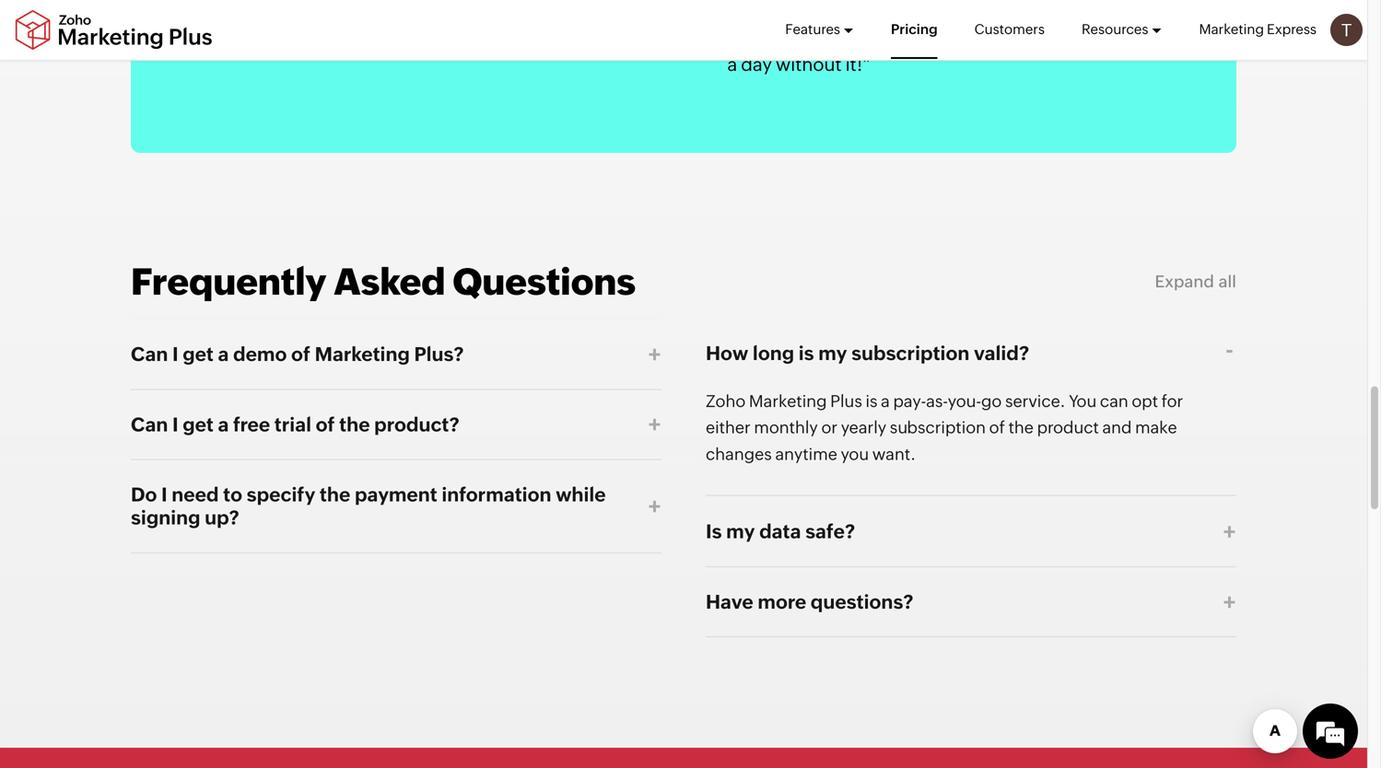 Task type: vqa. For each thing, say whether or not it's contained in the screenshot.
Can associated with Can I get a free trial of the product?
yes



Task type: describe. For each thing, give the bounding box(es) containing it.
yearly
[[841, 418, 886, 437]]

expand all link
[[1155, 272, 1236, 291]]

need
[[172, 484, 219, 506]]

signing
[[131, 507, 200, 529]]

information
[[442, 484, 551, 506]]

want.
[[872, 445, 916, 464]]

do i need to specify the payment information while signing up?
[[131, 484, 606, 529]]

can for can i get a demo of marketing plus?
[[131, 343, 168, 365]]

as-
[[926, 392, 948, 411]]

the inside zoho marketing plus is a pay-as-you-go service. you can opt for either monthly or yearly subscription of the product and make changes anytime you want.
[[1008, 418, 1034, 437]]

marketing express link
[[1199, 0, 1317, 59]]

2 horizontal spatial marketing
[[1199, 21, 1264, 37]]

specify
[[247, 484, 315, 506]]

express
[[1267, 21, 1317, 37]]

expand all
[[1155, 272, 1236, 291]]

asked
[[334, 261, 445, 303]]

is
[[706, 521, 722, 543]]

plus
[[830, 392, 862, 411]]

or
[[821, 418, 838, 437]]

resources link
[[1082, 0, 1162, 59]]

have
[[706, 591, 753, 613]]

you
[[1069, 392, 1097, 411]]

data
[[759, 521, 801, 543]]

is inside zoho marketing plus is a pay-as-you-go service. you can opt for either monthly or yearly subscription of the product and make changes anytime you want.
[[866, 392, 878, 411]]

either
[[706, 418, 751, 437]]

zoho
[[706, 392, 746, 411]]

questions
[[453, 261, 636, 303]]

pricing
[[891, 21, 938, 37]]

i for can i get a free trial of the product?
[[172, 414, 178, 436]]

zoho marketing plus is a pay-as-you-go service. you can opt for either monthly or yearly subscription of the product and make changes anytime you want.
[[706, 392, 1183, 464]]

subscription inside zoho marketing plus is a pay-as-you-go service. you can opt for either monthly or yearly subscription of the product and make changes anytime you want.
[[890, 418, 986, 437]]

marketing inside zoho marketing plus is a pay-as-you-go service. you can opt for either monthly or yearly subscription of the product and make changes anytime you want.
[[749, 392, 827, 411]]

i for can i get a demo of marketing plus?
[[172, 343, 178, 365]]

payment
[[355, 484, 437, 506]]

get for free
[[183, 414, 214, 436]]

can i get a demo of marketing plus?
[[131, 343, 464, 365]]

do
[[131, 484, 157, 506]]

and
[[1102, 418, 1132, 437]]

customers
[[974, 21, 1045, 37]]

go
[[981, 392, 1002, 411]]

anytime
[[775, 445, 837, 464]]

0 vertical spatial is
[[799, 342, 814, 365]]

monthly
[[754, 418, 818, 437]]

demo
[[233, 343, 287, 365]]

0 horizontal spatial my
[[726, 521, 755, 543]]

to
[[223, 484, 242, 506]]

terry turtle image
[[1330, 14, 1363, 46]]

have more questions?
[[706, 591, 913, 613]]

you-
[[948, 392, 981, 411]]

0 vertical spatial my
[[818, 342, 847, 365]]

make
[[1135, 418, 1177, 437]]

features
[[785, 21, 840, 37]]

is my data safe?
[[706, 521, 855, 543]]

marketing express
[[1199, 21, 1317, 37]]

for
[[1161, 392, 1183, 411]]



Task type: locate. For each thing, give the bounding box(es) containing it.
trial
[[274, 414, 311, 436]]

1 horizontal spatial of
[[316, 414, 335, 436]]

of right demo
[[291, 343, 310, 365]]

2 get from the top
[[183, 414, 214, 436]]

pricing link
[[891, 0, 938, 59]]

changes
[[706, 445, 772, 464]]

0 vertical spatial a
[[218, 343, 229, 365]]

2 vertical spatial a
[[218, 414, 229, 436]]

i inside do i need to specify the payment information while signing up?
[[161, 484, 167, 506]]

opt
[[1132, 392, 1158, 411]]

product?
[[374, 414, 459, 436]]

2 vertical spatial marketing
[[749, 392, 827, 411]]

zoho marketingplus logo image
[[14, 10, 214, 50]]

marketing down frequently asked questions
[[315, 343, 410, 365]]

2 can from the top
[[131, 414, 168, 436]]

1 horizontal spatial is
[[866, 392, 878, 411]]

1 can from the top
[[131, 343, 168, 365]]

a for can i get a demo of marketing plus?
[[218, 343, 229, 365]]

my
[[818, 342, 847, 365], [726, 521, 755, 543]]

0 vertical spatial i
[[172, 343, 178, 365]]

of inside zoho marketing plus is a pay-as-you-go service. you can opt for either monthly or yearly subscription of the product and make changes anytime you want.
[[989, 418, 1005, 437]]

0 vertical spatial marketing
[[1199, 21, 1264, 37]]

a
[[218, 343, 229, 365], [881, 392, 890, 411], [218, 414, 229, 436]]

i
[[172, 343, 178, 365], [172, 414, 178, 436], [161, 484, 167, 506]]

0 vertical spatial subscription
[[851, 342, 970, 365]]

2 vertical spatial i
[[161, 484, 167, 506]]

of right trial
[[316, 414, 335, 436]]

1 vertical spatial is
[[866, 392, 878, 411]]

a left demo
[[218, 343, 229, 365]]

subscription down 'as-'
[[890, 418, 986, 437]]

can
[[1100, 392, 1128, 411]]

of
[[291, 343, 310, 365], [316, 414, 335, 436], [989, 418, 1005, 437]]

my up plus
[[818, 342, 847, 365]]

a left pay-
[[881, 392, 890, 411]]

a left free
[[218, 414, 229, 436]]

1 vertical spatial my
[[726, 521, 755, 543]]

the right specify
[[320, 484, 350, 506]]

1 horizontal spatial my
[[818, 342, 847, 365]]

get left demo
[[183, 343, 214, 365]]

plus?
[[414, 343, 464, 365]]

you
[[841, 445, 869, 464]]

1 vertical spatial get
[[183, 414, 214, 436]]

of down "go"
[[989, 418, 1005, 437]]

valid?
[[974, 342, 1029, 365]]

0 horizontal spatial is
[[799, 342, 814, 365]]

subscription up pay-
[[851, 342, 970, 365]]

marketing up monthly
[[749, 392, 827, 411]]

marketing left express
[[1199, 21, 1264, 37]]

0 horizontal spatial of
[[291, 343, 310, 365]]

get for demo
[[183, 343, 214, 365]]

1 vertical spatial marketing
[[315, 343, 410, 365]]

1 get from the top
[[183, 343, 214, 365]]

is
[[799, 342, 814, 365], [866, 392, 878, 411]]

features link
[[785, 0, 854, 59]]

marketing
[[1199, 21, 1264, 37], [315, 343, 410, 365], [749, 392, 827, 411]]

a inside zoho marketing plus is a pay-as-you-go service. you can opt for either monthly or yearly subscription of the product and make changes anytime you want.
[[881, 392, 890, 411]]

a for can i get a free trial of the product?
[[218, 414, 229, 436]]

i up need at bottom left
[[172, 414, 178, 436]]

get left free
[[183, 414, 214, 436]]

service.
[[1005, 392, 1065, 411]]

pay-
[[893, 392, 926, 411]]

frequently asked questions
[[131, 261, 636, 303]]

my right is
[[726, 521, 755, 543]]

subscription
[[851, 342, 970, 365], [890, 418, 986, 437]]

how
[[706, 342, 748, 365]]

frequently
[[131, 261, 327, 303]]

i right do at the bottom left of the page
[[161, 484, 167, 506]]

the inside do i need to specify the payment information while signing up?
[[320, 484, 350, 506]]

1 horizontal spatial marketing
[[749, 392, 827, 411]]

can
[[131, 343, 168, 365], [131, 414, 168, 436]]

the
[[339, 414, 370, 436], [1008, 418, 1034, 437], [320, 484, 350, 506]]

0 vertical spatial can
[[131, 343, 168, 365]]

free
[[233, 414, 270, 436]]

0 vertical spatial get
[[183, 343, 214, 365]]

is right long
[[799, 342, 814, 365]]

2 horizontal spatial of
[[989, 418, 1005, 437]]

0 horizontal spatial marketing
[[315, 343, 410, 365]]

long
[[753, 342, 794, 365]]

how long is my subscription valid?
[[706, 342, 1029, 365]]

resources
[[1082, 21, 1148, 37]]

can for can i get a free trial of the product?
[[131, 414, 168, 436]]

customers link
[[974, 0, 1045, 59]]

questions?
[[811, 591, 913, 613]]

i for do i need to specify the payment information while signing up?
[[161, 484, 167, 506]]

product
[[1037, 418, 1099, 437]]

1 vertical spatial i
[[172, 414, 178, 436]]

can i get a free trial of the product?
[[131, 414, 459, 436]]

the down service.
[[1008, 418, 1034, 437]]

is right plus
[[866, 392, 878, 411]]

get
[[183, 343, 214, 365], [183, 414, 214, 436]]

more
[[758, 591, 806, 613]]

the right trial
[[339, 414, 370, 436]]

up?
[[205, 507, 239, 529]]

while
[[556, 484, 606, 506]]

1 vertical spatial a
[[881, 392, 890, 411]]

i left demo
[[172, 343, 178, 365]]

1 vertical spatial subscription
[[890, 418, 986, 437]]

safe?
[[805, 521, 855, 543]]

1 vertical spatial can
[[131, 414, 168, 436]]



